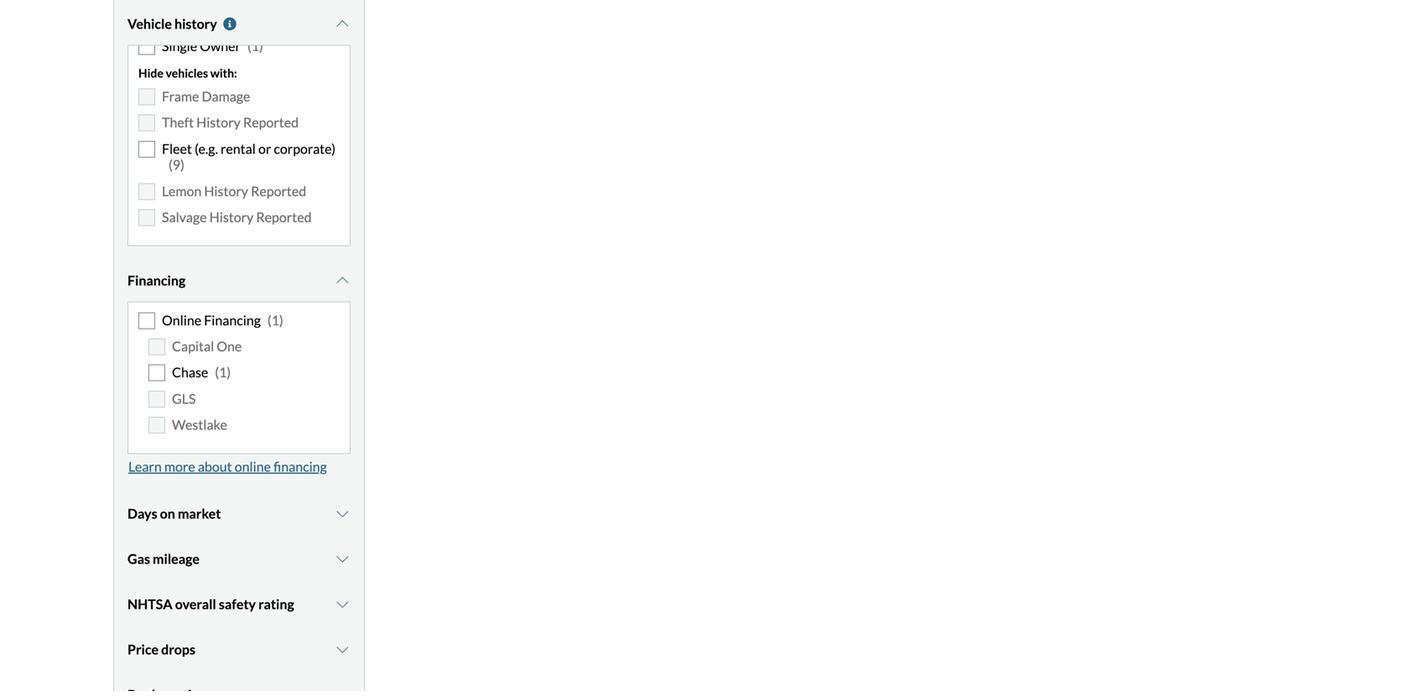 Task type: vqa. For each thing, say whether or not it's contained in the screenshot.
Learn more about online financing button
yes



Task type: locate. For each thing, give the bounding box(es) containing it.
single
[[162, 38, 197, 54]]

frame damage
[[162, 88, 250, 104]]

1 chevron down image from the top
[[334, 17, 351, 30]]

2 vertical spatial reported
[[256, 209, 312, 225]]

0 vertical spatial reported
[[243, 114, 299, 131]]

lemon
[[162, 183, 202, 199]]

damage
[[202, 88, 250, 104]]

reported for salvage history reported
[[256, 209, 312, 225]]

info circle image
[[221, 17, 238, 30]]

more
[[164, 458, 195, 475]]

theft
[[162, 114, 194, 131]]

vehicles
[[166, 66, 208, 80]]

vehicle
[[127, 15, 172, 32]]

nhtsa overall safety rating
[[127, 596, 294, 612]]

nhtsa
[[127, 596, 172, 612]]

chevron down image inside days on market dropdown button
[[334, 507, 351, 520]]

history up salvage history reported
[[204, 183, 248, 199]]

history down "lemon history reported"
[[209, 209, 254, 225]]

history
[[196, 114, 241, 131], [204, 183, 248, 199], [209, 209, 254, 225]]

2 vertical spatial history
[[209, 209, 254, 225]]

history down damage
[[196, 114, 241, 131]]

reported down "lemon history reported"
[[256, 209, 312, 225]]

market
[[178, 505, 221, 521]]

corporate)
[[274, 140, 336, 157]]

2 chevron down image from the top
[[334, 274, 351, 287]]

financing up online
[[127, 272, 186, 288]]

owner
[[200, 38, 241, 54]]

0 vertical spatial chevron down image
[[334, 507, 351, 520]]

1 chevron down image from the top
[[334, 507, 351, 520]]

2 horizontal spatial (1)
[[267, 312, 283, 328]]

financing
[[127, 272, 186, 288], [204, 312, 261, 328]]

capital
[[172, 338, 214, 354]]

drops
[[161, 641, 195, 657]]

chevron down image inside gas mileage dropdown button
[[334, 552, 351, 566]]

chevron down image
[[334, 17, 351, 30], [334, 274, 351, 287], [334, 552, 351, 566], [334, 597, 351, 611]]

1 horizontal spatial financing
[[204, 312, 261, 328]]

frame
[[162, 88, 199, 104]]

gas mileage button
[[127, 538, 351, 580]]

gas
[[127, 550, 150, 567]]

days
[[127, 505, 157, 521]]

0 horizontal spatial (1)
[[215, 364, 231, 381]]

4 chevron down image from the top
[[334, 597, 351, 611]]

with:
[[210, 66, 237, 80]]

chevron down image
[[334, 507, 351, 520], [334, 643, 351, 656]]

financing up one
[[204, 312, 261, 328]]

1 horizontal spatial (1)
[[247, 38, 263, 54]]

on
[[160, 505, 175, 521]]

0 horizontal spatial financing
[[127, 272, 186, 288]]

financing inside dropdown button
[[127, 272, 186, 288]]

financing
[[273, 458, 327, 475]]

history
[[174, 15, 217, 32]]

chevron down image for days on market
[[334, 507, 351, 520]]

(e.g.
[[195, 140, 218, 157]]

(1) right owner
[[247, 38, 263, 54]]

(1)
[[247, 38, 263, 54], [267, 312, 283, 328], [215, 364, 231, 381]]

2 chevron down image from the top
[[334, 643, 351, 656]]

capital one
[[172, 338, 242, 354]]

1 vertical spatial history
[[204, 183, 248, 199]]

reported up or
[[243, 114, 299, 131]]

chevron down image inside financing dropdown button
[[334, 274, 351, 287]]

fleet (e.g. rental or corporate) (9)
[[162, 140, 336, 173]]

0 vertical spatial history
[[196, 114, 241, 131]]

reported down or
[[251, 183, 306, 199]]

reported
[[243, 114, 299, 131], [251, 183, 306, 199], [256, 209, 312, 225]]

price drops button
[[127, 628, 351, 670]]

fleet
[[162, 140, 192, 157]]

2 vertical spatial (1)
[[215, 364, 231, 381]]

chevron down image inside price drops dropdown button
[[334, 643, 351, 656]]

gas mileage
[[127, 550, 200, 567]]

1 vertical spatial chevron down image
[[334, 643, 351, 656]]

nhtsa overall safety rating button
[[127, 583, 351, 625]]

1 vertical spatial reported
[[251, 183, 306, 199]]

(1) down financing dropdown button
[[267, 312, 283, 328]]

online
[[235, 458, 271, 475]]

0 vertical spatial (1)
[[247, 38, 263, 54]]

chevron down image inside vehicle history dropdown button
[[334, 17, 351, 30]]

0 vertical spatial financing
[[127, 272, 186, 288]]

lemon history reported
[[162, 183, 306, 199]]

1 vertical spatial (1)
[[267, 312, 283, 328]]

3 chevron down image from the top
[[334, 552, 351, 566]]

(1) down one
[[215, 364, 231, 381]]

chase (1)
[[172, 364, 231, 381]]

price drops
[[127, 641, 195, 657]]

chevron down image inside nhtsa overall safety rating dropdown button
[[334, 597, 351, 611]]

about
[[198, 458, 232, 475]]



Task type: describe. For each thing, give the bounding box(es) containing it.
price
[[127, 641, 159, 657]]

mileage
[[153, 550, 200, 567]]

safety
[[219, 596, 256, 612]]

days on market
[[127, 505, 221, 521]]

gls
[[172, 390, 196, 407]]

chevron down image for financing
[[334, 274, 351, 287]]

chevron down image for gas mileage
[[334, 552, 351, 566]]

or
[[258, 140, 271, 157]]

1 vertical spatial financing
[[204, 312, 261, 328]]

history for lemon
[[204, 183, 248, 199]]

learn more about online financing button
[[127, 454, 328, 479]]

hide vehicles with:
[[138, 66, 237, 80]]

vehicle history
[[127, 15, 217, 32]]

hide
[[138, 66, 163, 80]]

westlake
[[172, 416, 227, 433]]

online financing (1)
[[162, 312, 283, 328]]

salvage
[[162, 209, 207, 225]]

single owner (1)
[[162, 38, 263, 54]]

rating
[[258, 596, 294, 612]]

chevron down image for nhtsa overall safety rating
[[334, 597, 351, 611]]

rental
[[221, 140, 256, 157]]

overall
[[175, 596, 216, 612]]

online
[[162, 312, 201, 328]]

chase
[[172, 364, 208, 381]]

days on market button
[[127, 493, 351, 534]]

vehicle history button
[[127, 3, 351, 45]]

reported for theft history reported
[[243, 114, 299, 131]]

history for salvage
[[209, 209, 254, 225]]

theft history reported
[[162, 114, 299, 131]]

(9)
[[169, 156, 184, 173]]

financing button
[[127, 259, 351, 301]]

one
[[217, 338, 242, 354]]

history for theft
[[196, 114, 241, 131]]

(1) for online financing (1)
[[267, 312, 283, 328]]

salvage history reported
[[162, 209, 312, 225]]

chevron down image for price drops
[[334, 643, 351, 656]]

learn more about online financing
[[128, 458, 327, 475]]

learn
[[128, 458, 162, 475]]

(1) for single owner (1)
[[247, 38, 263, 54]]

reported for lemon history reported
[[251, 183, 306, 199]]



